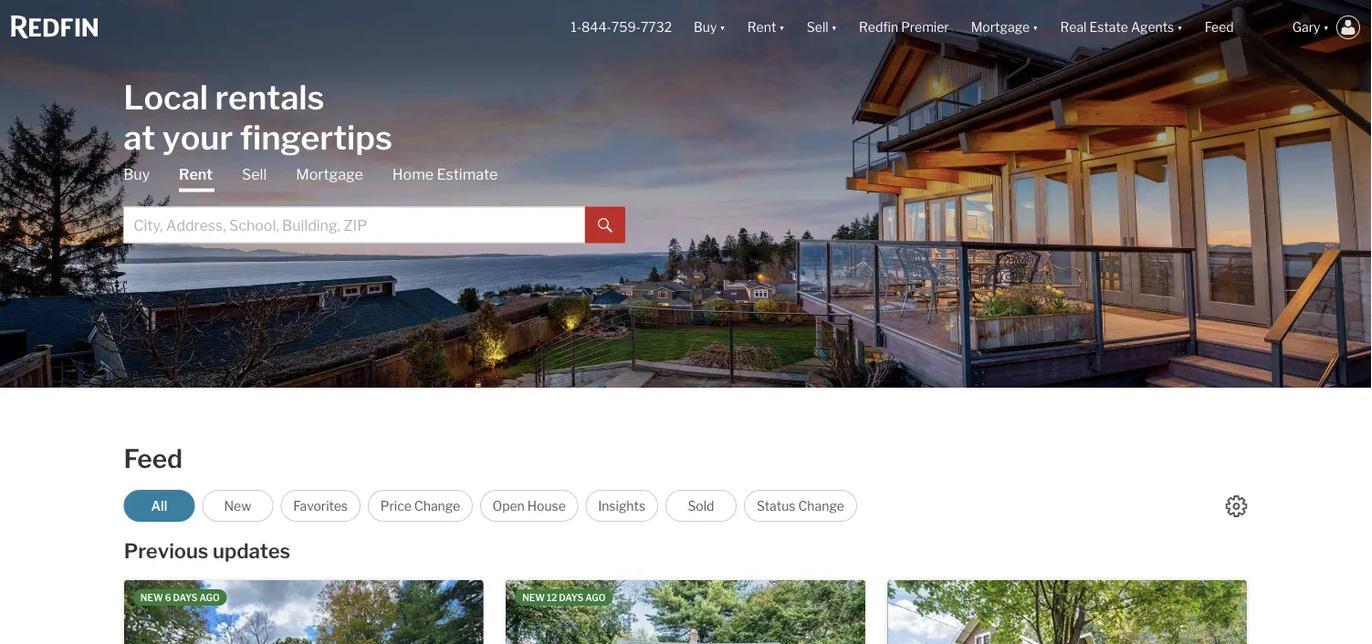 Task type: describe. For each thing, give the bounding box(es) containing it.
Status Change radio
[[744, 490, 858, 522]]

photo of 181 e crescent ave, mahwah, nj 07430 image
[[124, 581, 484, 645]]

rent for rent
[[179, 166, 213, 184]]

▾ for gary ▾
[[1324, 20, 1330, 35]]

redfin premier
[[859, 20, 950, 35]]

buy link
[[123, 165, 150, 185]]

mortgage link
[[296, 165, 363, 185]]

1-
[[571, 20, 582, 35]]

change for status change
[[799, 499, 845, 514]]

rentals
[[215, 77, 325, 117]]

open
[[493, 499, 525, 514]]

rent ▾
[[748, 20, 785, 35]]

sell for sell
[[242, 166, 267, 184]]

buy ▾ button
[[683, 0, 737, 55]]

mortgage for mortgage ▾
[[971, 20, 1030, 35]]

price
[[381, 499, 412, 514]]

rent link
[[179, 165, 213, 192]]

days for 6
[[173, 593, 198, 604]]

All radio
[[124, 490, 195, 522]]

favorites
[[293, 499, 348, 514]]

sold
[[688, 499, 715, 514]]

sell ▾ button
[[796, 0, 848, 55]]

redfin
[[859, 20, 899, 35]]

12
[[547, 593, 557, 604]]

▾ for rent ▾
[[779, 20, 785, 35]]

real estate agents ▾
[[1061, 20, 1183, 35]]

redfin premier button
[[848, 0, 960, 55]]

mortgage ▾ button
[[971, 0, 1039, 55]]

photo of 127 wayne ave, suffern, ny 10901 image
[[888, 581, 1248, 645]]

local rentals at your fingertips
[[123, 77, 393, 158]]

Favorites radio
[[281, 490, 361, 522]]

rent ▾ button
[[737, 0, 796, 55]]

your
[[162, 117, 233, 158]]

option group containing all
[[124, 490, 858, 522]]

844-
[[582, 20, 612, 35]]

ago for new 12 days ago
[[586, 593, 606, 604]]

house
[[528, 499, 566, 514]]

gary
[[1293, 20, 1321, 35]]

change for price change
[[414, 499, 461, 514]]

rent for rent ▾
[[748, 20, 777, 35]]

1-844-759-7732 link
[[571, 20, 672, 35]]

price change
[[381, 499, 461, 514]]

status
[[757, 499, 796, 514]]

buy ▾ button
[[694, 0, 726, 55]]

estimate
[[437, 166, 498, 184]]

sell link
[[242, 165, 267, 185]]

7732
[[641, 20, 672, 35]]

status change
[[757, 499, 845, 514]]

previous updates
[[124, 539, 290, 564]]



Task type: locate. For each thing, give the bounding box(es) containing it.
0 horizontal spatial mortgage
[[296, 166, 363, 184]]

1 horizontal spatial change
[[799, 499, 845, 514]]

2 change from the left
[[799, 499, 845, 514]]

ago right 12
[[586, 593, 606, 604]]

new 6 days ago
[[141, 593, 220, 604]]

0 vertical spatial rent
[[748, 20, 777, 35]]

2 ▾ from the left
[[779, 20, 785, 35]]

2 days from the left
[[559, 593, 584, 604]]

new
[[224, 499, 251, 514]]

0 horizontal spatial days
[[173, 593, 198, 604]]

previous
[[124, 539, 209, 564]]

1 horizontal spatial mortgage
[[971, 20, 1030, 35]]

1 vertical spatial rent
[[179, 166, 213, 184]]

▾ left real
[[1033, 20, 1039, 35]]

change
[[414, 499, 461, 514], [799, 499, 845, 514]]

buy ▾
[[694, 20, 726, 35]]

City, Address, School, Building, ZIP search field
[[123, 207, 586, 243]]

▾ left sell ▾
[[779, 20, 785, 35]]

1 horizontal spatial ago
[[586, 593, 606, 604]]

▾ for mortgage ▾
[[1033, 20, 1039, 35]]

fingertips
[[240, 117, 393, 158]]

4 ▾ from the left
[[1033, 20, 1039, 35]]

days
[[173, 593, 198, 604], [559, 593, 584, 604]]

0 horizontal spatial buy
[[123, 166, 150, 184]]

▾ left redfin
[[832, 20, 838, 35]]

feed button
[[1194, 0, 1282, 55]]

0 horizontal spatial rent
[[179, 166, 213, 184]]

Sold radio
[[666, 490, 737, 522]]

buy right 7732
[[694, 20, 717, 35]]

1 ago from the left
[[200, 593, 220, 604]]

sell for sell ▾
[[807, 20, 829, 35]]

1 ▾ from the left
[[720, 20, 726, 35]]

buy inside tab list
[[123, 166, 150, 184]]

agents
[[1131, 20, 1175, 35]]

photo of 20 gertzen rd, ramsey, nj 07446 image
[[506, 581, 866, 645]]

change right price
[[414, 499, 461, 514]]

Price Change radio
[[368, 490, 473, 522]]

change inside price change radio
[[414, 499, 461, 514]]

0 horizontal spatial change
[[414, 499, 461, 514]]

days right 6
[[173, 593, 198, 604]]

2 ago from the left
[[586, 593, 606, 604]]

mortgage for mortgage
[[296, 166, 363, 184]]

New radio
[[202, 490, 273, 522]]

tab list containing buy
[[123, 165, 626, 243]]

Open House radio
[[480, 490, 578, 522]]

new for new 12 days ago
[[523, 593, 545, 604]]

buy down at
[[123, 166, 150, 184]]

local
[[123, 77, 208, 117]]

0 vertical spatial buy
[[694, 20, 717, 35]]

feed right "agents"
[[1205, 20, 1234, 35]]

rent down your
[[179, 166, 213, 184]]

new
[[141, 593, 163, 604], [523, 593, 545, 604]]

0 vertical spatial mortgage
[[971, 20, 1030, 35]]

1 change from the left
[[414, 499, 461, 514]]

days right 12
[[559, 593, 584, 604]]

1 horizontal spatial rent
[[748, 20, 777, 35]]

rent ▾ button
[[748, 0, 785, 55]]

mortgage
[[971, 20, 1030, 35], [296, 166, 363, 184]]

0 horizontal spatial sell
[[242, 166, 267, 184]]

0 horizontal spatial new
[[141, 593, 163, 604]]

sell right the rent ▾ at the top right of page
[[807, 20, 829, 35]]

rent right buy ▾
[[748, 20, 777, 35]]

all
[[151, 499, 167, 514]]

sell
[[807, 20, 829, 35], [242, 166, 267, 184]]

0 vertical spatial sell
[[807, 20, 829, 35]]

home estimate link
[[393, 165, 498, 185]]

sell down 'local rentals at your fingertips'
[[242, 166, 267, 184]]

sell inside tab list
[[242, 166, 267, 184]]

premier
[[902, 20, 950, 35]]

1 vertical spatial buy
[[123, 166, 150, 184]]

mortgage inside dropdown button
[[971, 20, 1030, 35]]

tab list
[[123, 165, 626, 243]]

updates
[[213, 539, 290, 564]]

new for new 6 days ago
[[141, 593, 163, 604]]

ago for new 6 days ago
[[200, 593, 220, 604]]

mortgage ▾ button
[[960, 0, 1050, 55]]

▾ for buy ▾
[[720, 20, 726, 35]]

ago right 6
[[200, 593, 220, 604]]

estate
[[1090, 20, 1129, 35]]

1 vertical spatial sell
[[242, 166, 267, 184]]

change right status
[[799, 499, 845, 514]]

0 vertical spatial feed
[[1205, 20, 1234, 35]]

days for 12
[[559, 593, 584, 604]]

1 horizontal spatial sell
[[807, 20, 829, 35]]

1 horizontal spatial days
[[559, 593, 584, 604]]

▾ left the rent ▾ at the top right of page
[[720, 20, 726, 35]]

buy for buy
[[123, 166, 150, 184]]

0 horizontal spatial feed
[[124, 444, 183, 475]]

at
[[123, 117, 156, 158]]

mortgage down fingertips
[[296, 166, 363, 184]]

real estate agents ▾ button
[[1050, 0, 1194, 55]]

new left 12
[[523, 593, 545, 604]]

feed inside button
[[1205, 20, 1234, 35]]

▾
[[720, 20, 726, 35], [779, 20, 785, 35], [832, 20, 838, 35], [1033, 20, 1039, 35], [1177, 20, 1183, 35], [1324, 20, 1330, 35]]

▾ right gary at the right top of the page
[[1324, 20, 1330, 35]]

2 new from the left
[[523, 593, 545, 604]]

1 days from the left
[[173, 593, 198, 604]]

rent
[[748, 20, 777, 35], [179, 166, 213, 184]]

1 horizontal spatial new
[[523, 593, 545, 604]]

sell ▾ button
[[807, 0, 838, 55]]

real
[[1061, 20, 1087, 35]]

1 horizontal spatial feed
[[1205, 20, 1234, 35]]

buy for buy ▾
[[694, 20, 717, 35]]

real estate agents ▾ link
[[1061, 0, 1183, 55]]

mortgage left real
[[971, 20, 1030, 35]]

1-844-759-7732
[[571, 20, 672, 35]]

5 ▾ from the left
[[1177, 20, 1183, 35]]

sell inside dropdown button
[[807, 20, 829, 35]]

buy inside dropdown button
[[694, 20, 717, 35]]

3 ▾ from the left
[[832, 20, 838, 35]]

rent inside dropdown button
[[748, 20, 777, 35]]

submit search image
[[598, 218, 613, 233]]

new 12 days ago
[[523, 593, 606, 604]]

change inside status change option
[[799, 499, 845, 514]]

new left 6
[[141, 593, 163, 604]]

▾ right "agents"
[[1177, 20, 1183, 35]]

option group
[[124, 490, 858, 522]]

gary ▾
[[1293, 20, 1330, 35]]

feed up all
[[124, 444, 183, 475]]

0 horizontal spatial ago
[[200, 593, 220, 604]]

Insights radio
[[586, 490, 658, 522]]

home
[[393, 166, 434, 184]]

1 horizontal spatial buy
[[694, 20, 717, 35]]

6 ▾ from the left
[[1324, 20, 1330, 35]]

sell ▾
[[807, 20, 838, 35]]

mortgage inside tab list
[[296, 166, 363, 184]]

mortgage ▾
[[971, 20, 1039, 35]]

feed
[[1205, 20, 1234, 35], [124, 444, 183, 475]]

buy
[[694, 20, 717, 35], [123, 166, 150, 184]]

1 vertical spatial mortgage
[[296, 166, 363, 184]]

1 new from the left
[[141, 593, 163, 604]]

759-
[[612, 20, 641, 35]]

6
[[165, 593, 171, 604]]

▾ for sell ▾
[[832, 20, 838, 35]]

rent inside tab list
[[179, 166, 213, 184]]

home estimate
[[393, 166, 498, 184]]

insights
[[598, 499, 646, 514]]

open house
[[493, 499, 566, 514]]

1 vertical spatial feed
[[124, 444, 183, 475]]

ago
[[200, 593, 220, 604], [586, 593, 606, 604]]



Task type: vqa. For each thing, say whether or not it's contained in the screenshot.
Summary Rating LINK
no



